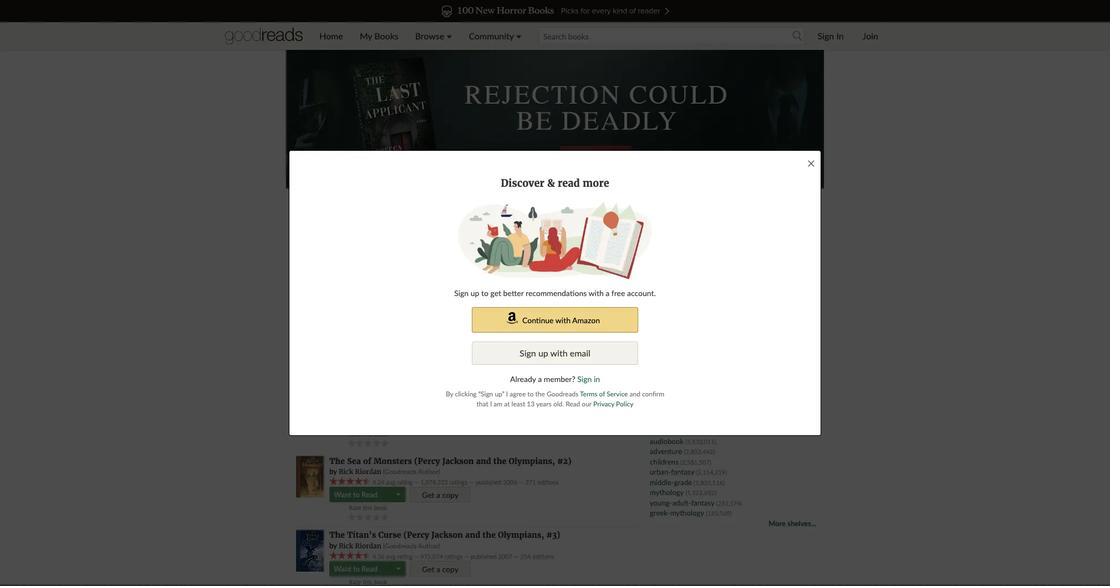 Task type: vqa. For each thing, say whether or not it's contained in the screenshot.
3rd Cowboy from the top
no



Task type: describe. For each thing, give the bounding box(es) containing it.
read for the titan's curse (percy jackson and the olympians, #3)
[[362, 564, 378, 573]]

adult
[[672, 426, 689, 435]]

privacy policy link
[[593, 399, 634, 408]]

2 young- from the top
[[650, 498, 672, 507]]

my books link
[[351, 22, 407, 50]]

and down get
[[476, 308, 491, 318]]

urban-
[[650, 468, 671, 476]]

olympians, inside the titan's curse (percy jackson and the olympians, #3) by rick riordan (goodreads author)
[[498, 530, 544, 540]]

middle-
[[650, 478, 674, 487]]

the sea of monsters (percy ... image
[[296, 456, 324, 498]]

1 young- from the top
[[650, 426, 672, 435]]

amazon
[[572, 315, 600, 325]]

published for 2006
[[476, 478, 502, 486]]

join
[[863, 31, 878, 41]]

dismiss image
[[807, 159, 816, 168]]

3 rate this book from the top
[[349, 578, 387, 586]]

a down 975,074 at the left bottom of page
[[437, 564, 440, 574]]

(251,174)
[[716, 499, 742, 507]]

sign for sign in
[[818, 31, 834, 41]]

young-adult-fantasy link
[[650, 498, 715, 507]]

titan's
[[347, 530, 376, 540]]

editions for —                 published                2008               — 212 editions
[[537, 404, 559, 412]]

3 this from the top
[[363, 578, 372, 586]]

lightning
[[347, 308, 388, 318]]

urban-fantasy link
[[650, 468, 695, 476]]

#2)
[[557, 456, 572, 466]]

riordan inside the sea of monsters (percy jackson and the olympians, #2) by rick riordan (goodreads author)
[[355, 468, 381, 476]]

by inside the sea of monsters (percy jackson and the olympians, #2) by rick riordan (goodreads author)
[[329, 467, 337, 476]]

1 book from the top
[[374, 430, 387, 438]]

menu containing home
[[311, 22, 530, 50]]

audiobook link
[[650, 437, 684, 446]]

the lightning thief (percy jackson and the olympians, #1) heading
[[329, 308, 570, 318]]

1 rate this book from the top
[[349, 430, 387, 438]]

#4)
[[584, 382, 599, 392]]

adventure link
[[650, 447, 682, 456]]

get a copy button for (percy
[[410, 487, 471, 503]]

want to read for titan's
[[334, 564, 378, 573]]

get for (percy
[[422, 490, 435, 499]]

— left 214
[[514, 553, 519, 560]]

olympians, inside the sea of monsters (percy jackson and the olympians, #2) by rick riordan (goodreads author)
[[509, 456, 555, 466]]

to down sea on the bottom
[[353, 490, 360, 499]]

(percy inside the titan's curse (percy jackson and the olympians, #3) by rick riordan (goodreads author)
[[403, 530, 429, 540]]

the up 13
[[520, 382, 534, 392]]

#1)
[[557, 308, 570, 318]]

editions for —                 published                2005               — 367 editions
[[537, 330, 559, 338]]

related shelves link
[[650, 388, 708, 396]]

privacy policy
[[593, 399, 634, 408]]

(2,803,442)
[[684, 448, 715, 456]]

rating for (percy
[[397, 553, 413, 560]]

middle-grade link
[[650, 478, 692, 487]]

— left that
[[469, 404, 474, 412]]

the for the battle of the labyrinth (percy jackson and the olympians, #4)
[[329, 382, 345, 392]]

riordan inside the titan's curse (percy jackson and the olympians, #3) by rick riordan (goodreads author)
[[355, 542, 381, 550]]

in
[[837, 31, 844, 41]]

up"
[[495, 390, 505, 398]]

—                 published                2007               — 214 editions
[[463, 553, 554, 560]]

continue with amazon
[[522, 315, 600, 325]]

2 book from the top
[[374, 504, 387, 512]]

sign up with email
[[520, 348, 591, 358]]

more
[[769, 519, 786, 528]]

271
[[525, 478, 536, 486]]

(2,581,507)
[[680, 458, 711, 466]]

get for jackson
[[422, 564, 435, 574]]

read for the sea of monsters (percy jackson and the olympians, #2)
[[362, 490, 378, 499]]

sign in
[[818, 31, 844, 41]]

0 vertical spatial advertisement region
[[286, 50, 824, 189]]

agree
[[510, 390, 526, 398]]

olympians, up old.
[[536, 382, 582, 392]]

a down 1,078,223
[[437, 490, 440, 499]]

ratings for jackson
[[450, 478, 468, 486]]

grade
[[674, 478, 692, 487]]

battle
[[347, 382, 371, 392]]

the for the sea of monsters (percy jackson and the olympians, #2) by rick riordan (goodreads author)
[[329, 456, 345, 466]]

member?
[[544, 374, 576, 383]]

&
[[547, 177, 555, 189]]

join link
[[854, 22, 887, 50]]

(goodreads inside the titan's curse (percy jackson and the olympians, #3) by rick riordan (goodreads author)
[[383, 542, 417, 550]]

by
[[446, 390, 453, 398]]

(1,122,652)
[[686, 489, 716, 497]]

to down titan's
[[353, 564, 360, 573]]

greek-
[[650, 509, 670, 517]]

years
[[536, 399, 552, 408]]

sign for sign up with email
[[520, 348, 536, 358]]

least
[[512, 399, 525, 408]]

0 vertical spatial mythology
[[650, 488, 684, 497]]

published for 2008
[[476, 404, 502, 412]]

of for the battle of the labyrinth (percy jackson and the olympians, #4)
[[373, 382, 381, 392]]

terms
[[580, 390, 598, 398]]

the battle of the labyrinth (percy jackson and the olympians, #4) heading
[[329, 382, 599, 392]]

1 vertical spatial fantasy
[[691, 498, 715, 507]]

2 vertical spatial with
[[550, 348, 568, 358]]

1 vertical spatial advertisement region
[[650, 227, 816, 365]]

—                 published                2006               — 271 editions
[[468, 478, 559, 486]]

want to read button for sea
[[329, 487, 392, 503]]

read inside "and confirm that i am at least 13 years old.  read our"
[[566, 399, 580, 408]]

to up 13
[[528, 390, 534, 398]]

labyrinth
[[399, 382, 439, 392]]

home link
[[311, 22, 351, 50]]

by clicking "sign up" i agree to the goodreads terms of service
[[446, 390, 628, 398]]

shelves
[[681, 388, 708, 396]]

0 vertical spatial with
[[589, 288, 604, 297]]

want to read button for titan's
[[329, 561, 392, 577]]

editions for —                 published                2006               — 271 editions
[[537, 478, 559, 486]]

home
[[319, 31, 343, 41]]

the sea of monsters (percy jackson and the olympians, #2) heading
[[329, 456, 572, 466]]

want for titan's
[[334, 564, 351, 573]]

discover
[[501, 177, 545, 189]]

am
[[494, 399, 503, 408]]

the titan's curse (percy jackson and the olympians, #3) heading
[[329, 530, 560, 540]]

sign for sign up to get better recommendations with a free account.
[[454, 288, 469, 297]]

more shelves... link
[[769, 518, 816, 528]]

"sign
[[478, 390, 493, 398]]

and up at
[[503, 382, 518, 392]]

more
[[583, 177, 609, 189]]

the sea of monsters (percy jackson and the olympians, #2) link
[[329, 456, 572, 466]]

367
[[525, 330, 536, 338]]

in
[[594, 374, 600, 383]]

young-adult audiobook (5,533,011) adventure (2,803,442) childrens (2,581,507) urban-fantasy (2,114,219) middle-grade (1,835,116) mythology (1,122,652) young-adult-fantasy (251,174) greek-mythology (145,569) more shelves...
[[650, 426, 816, 528]]

monsters
[[374, 456, 412, 466]]

terms of service link
[[580, 390, 628, 398]]

copy for (percy
[[442, 490, 459, 499]]

2 horizontal spatial of
[[599, 390, 605, 398]]

Search for books to add to your shelves search field
[[539, 27, 805, 45]]

the inside the sea of monsters (percy jackson and the olympians, #2) by rick riordan (goodreads author)
[[493, 456, 507, 466]]

— left 212
[[519, 404, 524, 412]]

get
[[491, 288, 501, 297]]

avg for monsters
[[386, 478, 395, 486]]

greek-mythology link
[[650, 509, 704, 517]]

271 editions link
[[525, 478, 559, 486]]



Task type: locate. For each thing, give the bounding box(es) containing it.
want to read down 4.36
[[334, 564, 378, 573]]

2 rate this book from the top
[[349, 504, 387, 512]]

and up —                 published                2006               — 271 editions
[[476, 456, 491, 466]]

free
[[612, 288, 625, 297]]

2 copy from the top
[[442, 564, 459, 574]]

#3)
[[546, 530, 560, 540]]

1 the from the top
[[329, 308, 345, 318]]

1 horizontal spatial of
[[373, 382, 381, 392]]

1 vertical spatial rick
[[339, 542, 353, 550]]

0 vertical spatial up
[[471, 288, 479, 297]]

fantasy up grade at right bottom
[[671, 468, 695, 476]]

the for the lightning thief (percy jackson and the olympians, #1)
[[329, 308, 345, 318]]

1 vertical spatial want to read button
[[329, 561, 392, 577]]

1 rate from the top
[[349, 430, 361, 438]]

related
[[650, 388, 679, 396]]

of inside the sea of monsters (percy jackson and the olympians, #2) by rick riordan (goodreads author)
[[363, 456, 371, 466]]

1 vertical spatial get
[[422, 564, 435, 574]]

2 vertical spatial rate
[[349, 578, 361, 586]]

of for the sea of monsters (percy jackson and the olympians, #2) by rick riordan (goodreads author)
[[363, 456, 371, 466]]

2006
[[503, 478, 517, 486]]

(1,835,116)
[[694, 479, 725, 486]]

avg for (percy
[[386, 553, 395, 560]]

the titan's curse (percy ja... image
[[296, 530, 324, 572]]

0 horizontal spatial i
[[490, 399, 492, 408]]

avg right 4.36
[[386, 553, 395, 560]]

1 vertical spatial rate this book
[[349, 504, 387, 512]]

0 vertical spatial riordan
[[355, 468, 381, 476]]

recommendations
[[526, 288, 587, 297]]

clicking
[[455, 390, 477, 398]]

1 vertical spatial mythology
[[670, 509, 704, 517]]

214
[[520, 553, 531, 560]]

(goodreads
[[383, 468, 417, 476], [383, 542, 417, 550]]

the down get
[[493, 308, 506, 318]]

this
[[363, 430, 372, 438], [363, 504, 372, 512], [363, 578, 372, 586]]

None submit
[[570, 225, 607, 243]]

1 vertical spatial with
[[556, 315, 571, 325]]

want right the titan's curse (percy ja... 'image'
[[334, 564, 351, 573]]

published
[[476, 330, 502, 338], [476, 404, 502, 412], [476, 478, 502, 486], [471, 553, 497, 560]]

mythology down young-adult-fantasy 'link'
[[670, 509, 704, 517]]

get a copy down 1,078,223
[[422, 490, 459, 499]]

old.
[[553, 399, 564, 408]]

sign up with email link
[[472, 342, 638, 365]]

rick inside the sea of monsters (percy jackson and the olympians, #2) by rick riordan (goodreads author)
[[339, 468, 353, 476]]

email
[[570, 348, 591, 358]]

service
[[607, 390, 628, 398]]

already a member? sign in
[[510, 374, 600, 383]]

want to read down 4.24
[[334, 490, 378, 499]]

2 get a copy button from the top
[[410, 561, 471, 577]]

the left titan's
[[329, 530, 345, 540]]

jackson inside the titan's curse (percy jackson and the olympians, #3) by rick riordan (goodreads author)
[[432, 530, 463, 540]]

1 get a copy from the top
[[422, 490, 459, 499]]

1 vertical spatial read
[[362, 490, 378, 499]]

advertisement region
[[286, 50, 824, 189], [650, 227, 816, 365]]

1 vertical spatial want
[[334, 564, 351, 573]]

1 get a copy button from the top
[[410, 487, 471, 503]]

1 horizontal spatial up
[[538, 348, 548, 358]]

1 author) from the top
[[418, 468, 440, 476]]

(goodreads inside the sea of monsters (percy jackson and the olympians, #2) by rick riordan (goodreads author)
[[383, 468, 417, 476]]

0 vertical spatial want
[[334, 490, 351, 499]]

get a copy button down 1,078,223
[[410, 487, 471, 503]]

2 want from the top
[[334, 564, 351, 573]]

rick down titan's
[[339, 542, 353, 550]]

0 vertical spatial read
[[566, 399, 580, 408]]

0 vertical spatial rick riordan link
[[339, 468, 381, 476]]

young- up audiobook
[[650, 426, 672, 435]]

(2,114,219)
[[696, 469, 727, 476]]

1 rick riordan link from the top
[[339, 468, 381, 476]]

mythology link
[[650, 488, 684, 497]]

sign in link
[[809, 22, 852, 50]]

i
[[506, 390, 508, 398], [490, 399, 492, 408]]

read left our
[[566, 399, 580, 408]]

1 vertical spatial want to read
[[334, 564, 378, 573]]

published for 2005
[[476, 330, 502, 338]]

1 riordan from the top
[[355, 468, 381, 476]]

book down 4.36
[[374, 578, 387, 586]]

published left 2006
[[476, 478, 502, 486]]

4.36
[[373, 553, 385, 560]]

rating down monsters
[[397, 478, 413, 486]]

1 vertical spatial (goodreads
[[383, 542, 417, 550]]

2 rating from the top
[[397, 553, 413, 560]]

0 vertical spatial young-
[[650, 426, 672, 435]]

sea
[[347, 456, 361, 466]]

1 vertical spatial rate
[[349, 504, 361, 512]]

this down titan's
[[363, 578, 372, 586]]

1 vertical spatial rating
[[397, 553, 413, 560]]

— down the lightning thief (percy jackson and the olympians, #1)
[[469, 330, 474, 338]]

the inside the sea of monsters (percy jackson and the olympians, #2) by rick riordan (goodreads author)
[[329, 456, 345, 466]]

olympians,
[[508, 308, 555, 318], [536, 382, 582, 392], [509, 456, 555, 466], [498, 530, 544, 540]]

editions right 271
[[537, 478, 559, 486]]

2 author) from the top
[[418, 542, 440, 550]]

2 want to read button from the top
[[329, 561, 392, 577]]

curse
[[378, 530, 401, 540]]

young- up greek-
[[650, 498, 672, 507]]

2 (goodreads from the top
[[383, 542, 417, 550]]

4.36 avg rating — 975,074 ratings
[[371, 553, 463, 560]]

get down 975,074 at the left bottom of page
[[422, 564, 435, 574]]

the titan's curse (percy jackson and the olympians, #3) by rick riordan (goodreads author)
[[329, 530, 560, 550]]

0 vertical spatial this
[[363, 430, 372, 438]]

1 vertical spatial this
[[363, 504, 372, 512]]

at
[[504, 399, 510, 408]]

copy for jackson
[[442, 564, 459, 574]]

1 (goodreads from the top
[[383, 468, 417, 476]]

ratings for and
[[445, 553, 463, 560]]

editions right 212
[[537, 404, 559, 412]]

rating for monsters
[[397, 478, 413, 486]]

rate this book down 4.36
[[349, 578, 387, 586]]

the for the titan's curse (percy jackson and the olympians, #3) by rick riordan (goodreads author)
[[329, 530, 345, 540]]

editions for —                 published                2007               — 214 editions
[[533, 553, 554, 560]]

1 vertical spatial avg
[[386, 553, 395, 560]]

and confirm that i am at least 13 years old.  read our
[[477, 390, 664, 408]]

0 horizontal spatial of
[[363, 456, 371, 466]]

up down 367 editions link on the bottom of page
[[538, 348, 548, 358]]

the left sea on the bottom
[[329, 456, 345, 466]]

mythology down middle-grade link
[[650, 488, 684, 497]]

1 this from the top
[[363, 430, 372, 438]]

discover & read more
[[501, 177, 609, 189]]

this down battle
[[363, 430, 372, 438]]

2 rate from the top
[[349, 504, 361, 512]]

1 vertical spatial get a copy button
[[410, 561, 471, 577]]

olympians, up "367"
[[508, 308, 555, 318]]

and
[[476, 308, 491, 318], [503, 382, 518, 392], [630, 390, 640, 398], [476, 456, 491, 466], [465, 530, 480, 540]]

childrens
[[650, 457, 679, 466]]

212
[[525, 404, 536, 412]]

1 horizontal spatial i
[[506, 390, 508, 398]]

2 rick riordan link from the top
[[339, 542, 381, 550]]

1 avg from the top
[[386, 478, 395, 486]]

2 vertical spatial read
[[362, 564, 378, 573]]

212 editions link
[[525, 404, 559, 412]]

adult-
[[672, 498, 691, 507]]

i right up"
[[506, 390, 508, 398]]

thief
[[390, 308, 412, 318]]

2 vertical spatial rate this book
[[349, 578, 387, 586]]

sign in link
[[578, 374, 600, 383]]

1 vertical spatial copy
[[442, 564, 459, 574]]

the up —                 published                2007               — 214 editions
[[483, 530, 496, 540]]

get a copy button for jackson
[[410, 561, 471, 577]]

want to read
[[334, 490, 378, 499], [334, 564, 378, 573]]

1 vertical spatial up
[[538, 348, 548, 358]]

1 vertical spatial get a copy
[[422, 564, 459, 574]]

audiobook
[[650, 437, 684, 446]]

author) up 975,074 at the left bottom of page
[[418, 542, 440, 550]]

author) inside the sea of monsters (percy jackson and the olympians, #2) by rick riordan (goodreads author)
[[418, 468, 440, 476]]

— left 271
[[519, 478, 524, 486]]

want to read button down 4.24
[[329, 487, 392, 503]]

— left 975,074 at the left bottom of page
[[414, 553, 419, 560]]

the battle of the labyrinth (percy jackson and the olympians, #4)
[[329, 382, 599, 392]]

get a copy for jackson
[[422, 564, 459, 574]]

ratings down the sea of monsters (percy jackson and the olympians, #2) by rick riordan (goodreads author)
[[450, 478, 468, 486]]

book down 4.24
[[374, 504, 387, 512]]

rate this book
[[349, 430, 387, 438], [349, 504, 387, 512], [349, 578, 387, 586]]

2 rick from the top
[[339, 542, 353, 550]]

with left "email"
[[550, 348, 568, 358]]

Search by Book Title, Author, or ISBN text field
[[299, 225, 567, 242]]

up for to
[[471, 288, 479, 297]]

0 vertical spatial by
[[329, 467, 337, 476]]

read down 4.36
[[362, 564, 378, 573]]

of right battle
[[373, 382, 381, 392]]

0 vertical spatial author)
[[418, 468, 440, 476]]

confirm
[[642, 390, 664, 398]]

0 vertical spatial fantasy
[[671, 468, 695, 476]]

copy down 1,078,223
[[442, 490, 459, 499]]

2 vertical spatial book
[[374, 578, 387, 586]]

jackson inside the sea of monsters (percy jackson and the olympians, #2) by rick riordan (goodreads author)
[[442, 456, 474, 466]]

published left 2007
[[471, 553, 497, 560]]

and inside "and confirm that i am at least 13 years old.  read our"
[[630, 390, 640, 398]]

i left am at the left
[[490, 399, 492, 408]]

4 the from the top
[[329, 530, 345, 540]]

want
[[334, 490, 351, 499], [334, 564, 351, 573]]

— left 1,078,223
[[414, 478, 419, 486]]

and up policy
[[630, 390, 640, 398]]

2 vertical spatial this
[[363, 578, 372, 586]]

by
[[329, 467, 337, 476], [329, 541, 337, 550]]

this up titan's
[[363, 504, 372, 512]]

the left labyrinth
[[384, 382, 397, 392]]

the battle of the labyrinth (percy jackson and the olympians, #4) link
[[329, 382, 599, 392]]

up left get
[[471, 288, 479, 297]]

— left "367"
[[519, 330, 524, 338]]

1 vertical spatial i
[[490, 399, 492, 408]]

author) inside the titan's curse (percy jackson and the olympians, #3) by rick riordan (goodreads author)
[[418, 542, 440, 550]]

published for 2007
[[471, 553, 497, 560]]

Search books text field
[[539, 27, 805, 45]]

2 by from the top
[[329, 541, 337, 550]]

rate down titan's
[[349, 578, 361, 586]]

1 vertical spatial ratings
[[445, 553, 463, 560]]

and inside the titan's curse (percy jackson and the olympians, #3) by rick riordan (goodreads author)
[[465, 530, 480, 540]]

(5,533,011)
[[686, 438, 716, 445]]

avg
[[386, 478, 395, 486], [386, 553, 395, 560]]

1 rating from the top
[[397, 478, 413, 486]]

2 riordan from the top
[[355, 542, 381, 550]]

3 rate from the top
[[349, 578, 361, 586]]

100 new horror recommendations for (nearly) every reader image
[[111, 0, 999, 22]]

rick riordan link for sea
[[339, 468, 381, 476]]

sign up to get better recommendations with a free account.
[[454, 288, 656, 297]]

with left free
[[589, 288, 604, 297]]

up for with
[[538, 348, 548, 358]]

by inside the titan's curse (percy jackson and the olympians, #3) by rick riordan (goodreads author)
[[329, 541, 337, 550]]

better
[[503, 288, 524, 297]]

read down 4.24
[[362, 490, 378, 499]]

(percy
[[414, 308, 440, 318], [441, 382, 467, 392], [414, 456, 440, 466], [403, 530, 429, 540]]

0 vertical spatial rating
[[397, 478, 413, 486]]

get a copy for (percy
[[422, 490, 459, 499]]

1 rick from the top
[[339, 468, 353, 476]]

riordan
[[355, 468, 381, 476], [355, 542, 381, 550]]

with inside button
[[556, 315, 571, 325]]

the inside the titan's curse (percy jackson and the olympians, #3) by rick riordan (goodreads author)
[[329, 530, 345, 540]]

2 the from the top
[[329, 382, 345, 392]]

the left the "lightning"
[[329, 308, 345, 318]]

— down the titan's curse (percy jackson and the olympians, #3) by rick riordan (goodreads author)
[[464, 553, 469, 560]]

author) up 1,078,223
[[418, 468, 440, 476]]

rick riordan link for titan's
[[339, 542, 381, 550]]

get a copy button down 975,074 at the left bottom of page
[[410, 561, 471, 577]]

rick riordan link
[[339, 468, 381, 476], [339, 542, 381, 550]]

0 vertical spatial avg
[[386, 478, 395, 486]]

a up by clicking "sign up" i agree to the goodreads terms of service
[[538, 374, 542, 383]]

3 book from the top
[[374, 578, 387, 586]]

editions down continue
[[537, 330, 559, 338]]

1,078,223
[[421, 478, 448, 486]]

1 want from the top
[[334, 490, 351, 499]]

0 vertical spatial copy
[[442, 490, 459, 499]]

and inside the sea of monsters (percy jackson and the olympians, #2) by rick riordan (goodreads author)
[[476, 456, 491, 466]]

olympians, up 271
[[509, 456, 555, 466]]

by right the titan's curse (percy ja... 'image'
[[329, 541, 337, 550]]

rate this book up sea on the bottom
[[349, 430, 387, 438]]

copy down 975,074 at the left bottom of page
[[442, 564, 459, 574]]

continue
[[522, 315, 554, 325]]

(goodreads down monsters
[[383, 468, 417, 476]]

want to read button down 4.36
[[329, 561, 392, 577]]

1 copy from the top
[[442, 490, 459, 499]]

1 vertical spatial book
[[374, 504, 387, 512]]

(percy inside the sea of monsters (percy jackson and the olympians, #2) by rick riordan (goodreads author)
[[414, 456, 440, 466]]

— down the sea of monsters (percy jackson and the olympians, #2) by rick riordan (goodreads author)
[[469, 478, 474, 486]]

goodreads
[[547, 390, 579, 398]]

policy
[[616, 399, 634, 408]]

rating down curse
[[397, 553, 413, 560]]

want for sea
[[334, 490, 351, 499]]

2005
[[503, 330, 517, 338]]

2 this from the top
[[363, 504, 372, 512]]

editions right 214
[[533, 553, 554, 560]]

get down 1,078,223
[[422, 490, 435, 499]]

2 want to read from the top
[[334, 564, 378, 573]]

young-
[[650, 426, 672, 435], [650, 498, 672, 507]]

to left get
[[481, 288, 489, 297]]

0 vertical spatial ratings
[[450, 478, 468, 486]]

olympians, up 214
[[498, 530, 544, 540]]

account.
[[627, 288, 656, 297]]

4.24
[[373, 478, 385, 486]]

want down sea on the bottom
[[334, 490, 351, 499]]

i inside "and confirm that i am at least 13 years old.  read our"
[[490, 399, 492, 408]]

1 by from the top
[[329, 467, 337, 476]]

mythology
[[650, 488, 684, 497], [670, 509, 704, 517]]

0 vertical spatial get
[[422, 490, 435, 499]]

2 get from the top
[[422, 564, 435, 574]]

the lightning thief (percy jackson and the olympians, #1)
[[329, 308, 570, 318]]

rate up sea on the bottom
[[349, 430, 361, 438]]

0 vertical spatial get a copy
[[422, 490, 459, 499]]

0 vertical spatial rate
[[349, 430, 361, 438]]

the inside the titan's curse (percy jackson and the olympians, #3) by rick riordan (goodreads author)
[[483, 530, 496, 540]]

1 get from the top
[[422, 490, 435, 499]]

214 editions link
[[520, 553, 554, 560]]

riordan up 4.24
[[355, 468, 381, 476]]

0 horizontal spatial up
[[471, 288, 479, 297]]

rick riordan link down sea on the bottom
[[339, 468, 381, 476]]

367 editions link
[[525, 330, 559, 338]]

2 avg from the top
[[386, 553, 395, 560]]

1 vertical spatial rick riordan link
[[339, 542, 381, 550]]

—                 published                2005               — 367 editions
[[468, 330, 559, 338]]

published left 2005
[[476, 330, 502, 338]]

13
[[527, 399, 535, 408]]

rate this book down 4.24
[[349, 504, 387, 512]]

1 vertical spatial author)
[[418, 542, 440, 550]]

a
[[606, 288, 610, 297], [538, 374, 542, 383], [437, 490, 440, 499], [437, 564, 440, 574]]

3 the from the top
[[329, 456, 345, 466]]

by right the sea of monsters (percy ... image
[[329, 467, 337, 476]]

rick inside the titan's curse (percy jackson and the olympians, #3) by rick riordan (goodreads author)
[[339, 542, 353, 550]]

editions
[[537, 330, 559, 338], [537, 404, 559, 412], [537, 478, 559, 486], [533, 553, 554, 560]]

0 vertical spatial i
[[506, 390, 508, 398]]

want to read for sea
[[334, 490, 378, 499]]

my books
[[360, 31, 399, 41]]

0 vertical spatial want to read button
[[329, 487, 392, 503]]

related shelves
[[650, 388, 708, 396]]

want to read button
[[329, 487, 392, 503], [329, 561, 392, 577]]

the left battle
[[329, 382, 345, 392]]

avg right 4.24
[[386, 478, 395, 486]]

fantasy down (1,122,652) on the bottom right of the page
[[691, 498, 715, 507]]

1 want to read from the top
[[334, 490, 378, 499]]

the up 2006
[[493, 456, 507, 466]]

0 vertical spatial book
[[374, 430, 387, 438]]

1 vertical spatial by
[[329, 541, 337, 550]]

shelves...
[[788, 519, 816, 528]]

and up —                 published                2007               — 214 editions
[[465, 530, 480, 540]]

1 vertical spatial young-
[[650, 498, 672, 507]]

get a copy down 975,074 at the left bottom of page
[[422, 564, 459, 574]]

rick riordan link down titan's
[[339, 542, 381, 550]]

2 get a copy from the top
[[422, 564, 459, 574]]

0 vertical spatial get a copy button
[[410, 487, 471, 503]]

0 vertical spatial rate this book
[[349, 430, 387, 438]]

0 vertical spatial want to read
[[334, 490, 378, 499]]

riordan down titan's
[[355, 542, 381, 550]]

with left amazon
[[556, 315, 571, 325]]

a left free
[[606, 288, 610, 297]]

book
[[374, 430, 387, 438], [374, 504, 387, 512], [374, 578, 387, 586]]

1 want to read button from the top
[[329, 487, 392, 503]]

(goodreads down curse
[[383, 542, 417, 550]]

1 vertical spatial riordan
[[355, 542, 381, 550]]

the up years
[[535, 390, 545, 398]]

0 vertical spatial (goodreads
[[383, 468, 417, 476]]

rate up titan's
[[349, 504, 361, 512]]

0 vertical spatial rick
[[339, 468, 353, 476]]

2007
[[498, 553, 512, 560]]

menu
[[311, 22, 530, 50]]



